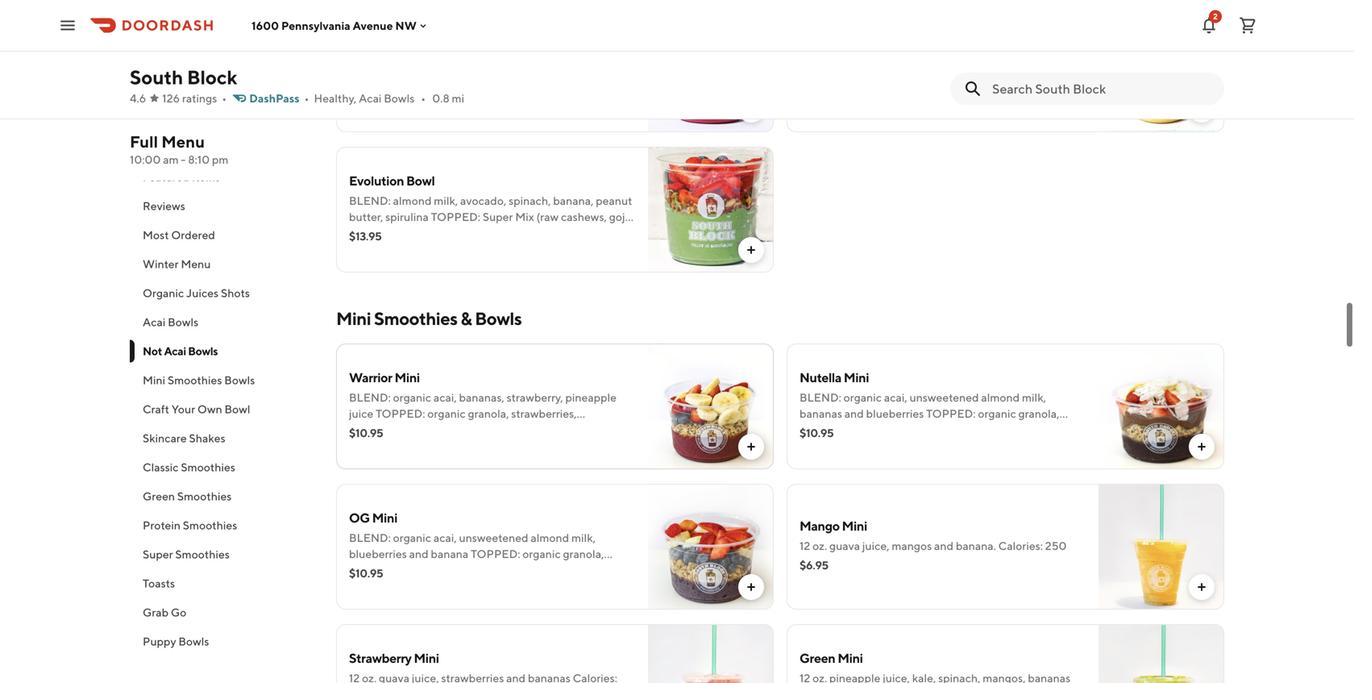 Task type: vqa. For each thing, say whether or not it's contained in the screenshot.
the topmost Next button of carousel icon
no



Task type: locate. For each thing, give the bounding box(es) containing it.
free down nutella in the right bottom of the page
[[982, 439, 1002, 452]]

1 vertical spatial &
[[946, 423, 953, 436]]

1 vertical spatial mangos
[[892, 539, 933, 552]]

juice, right guava
[[863, 539, 890, 552]]

blend: organic pitaya (aka dragon fruit), pineapple juice, strawberries, mangos topped: organic granola, goji berries, coconut, strawberries calories: 502 our granola is certified organic, vegan and gluten-free
[[349, 54, 622, 115]]

0 vertical spatial bananas
[[800, 407, 843, 420]]

1 horizontal spatial strawberry,
[[843, 423, 899, 436]]

bananas right blueberries,
[[412, 423, 455, 436]]

vegan
[[488, 102, 520, 115], [349, 439, 380, 452], [889, 439, 920, 452]]

vegan inside "nutella mini blend: organic acai, unsweetened almond milk, bananas and blueberries topped: organic granola, banana, strawberry, coconut & nutella our granola is certified organic, vegan and gluten-free"
[[889, 439, 920, 452]]

our down 'bananas,'
[[457, 423, 477, 436]]

2 horizontal spatial organic,
[[845, 439, 886, 452]]

mini inside "nutella mini blend: organic acai, unsweetened almond milk, bananas and blueberries topped: organic granola, banana, strawberry, coconut & nutella our granola is certified organic, vegan and gluten-free"
[[844, 370, 870, 385]]

1 vertical spatial green
[[800, 650, 836, 666]]

0 horizontal spatial free
[[442, 439, 463, 452]]

puppy bowls
[[143, 635, 209, 648]]

menu up the -
[[161, 132, 205, 151]]

skincare
[[143, 431, 187, 445]]

mangos inside blend: organic pitaya (aka dragon fruit), pineapple juice, strawberries, mangos topped: organic granola, goji berries, coconut, strawberries calories: 502 our granola is certified organic, vegan and gluten-free
[[446, 70, 487, 83]]

super
[[143, 548, 173, 561]]

blend: inside warrior mini blend: organic acai, bananas, strawberry, pineapple juice topped: organic granola, strawberries, blueberries, bananas our granola is certified organic, vegan and gluten-free
[[349, 391, 391, 404]]

green smoothies button
[[130, 482, 317, 511]]

2 horizontal spatial our
[[993, 423, 1014, 436]]

toasts button
[[130, 569, 317, 598]]

1 vertical spatial strawberry,
[[843, 423, 899, 436]]

certified inside "nutella mini blend: organic acai, unsweetened almond milk, bananas and blueberries topped: organic granola, banana, strawberry, coconut & nutella our granola is certified organic, vegan and gluten-free"
[[800, 439, 843, 452]]

dashpass
[[249, 92, 300, 105]]

shakes
[[189, 431, 226, 445]]

& left nutella in the right bottom of the page
[[946, 423, 953, 436]]

our
[[593, 86, 614, 99], [457, 423, 477, 436], [993, 423, 1014, 436]]

is inside "nutella mini blend: organic acai, unsweetened almond milk, bananas and blueberries topped: organic granola, banana, strawberry, coconut & nutella our granola is certified organic, vegan and gluten-free"
[[1056, 423, 1064, 436]]

acai up "not"
[[143, 315, 166, 329]]

full menu 10:00 am - 8:10 pm
[[130, 132, 229, 166]]

am
[[163, 153, 179, 166]]

mangos down (aka
[[446, 70, 487, 83]]

mangos left banana.
[[892, 539, 933, 552]]

1 vertical spatial juice,
[[863, 539, 890, 552]]

2 horizontal spatial •
[[421, 92, 426, 105]]

guava
[[830, 539, 861, 552]]

organic, inside blend: organic pitaya (aka dragon fruit), pineapple juice, strawberries, mangos topped: organic granola, goji berries, coconut, strawberries calories: 502 our granola is certified organic, vegan and gluten-free
[[445, 102, 486, 115]]

1 horizontal spatial organic,
[[576, 423, 617, 436]]

free inside "nutella mini blend: organic acai, unsweetened almond milk, bananas and blueberries topped: organic granola, banana, strawberry, coconut & nutella our granola is certified organic, vegan and gluten-free"
[[982, 439, 1002, 452]]

strawberries, inside warrior mini blend: organic acai, bananas, strawberry, pineapple juice topped: organic granola, strawberries, blueberries, bananas our granola is certified organic, vegan and gluten-free
[[512, 407, 577, 420]]

0 horizontal spatial our
[[457, 423, 477, 436]]

and down blueberries,
[[383, 439, 402, 452]]

acai for not
[[164, 344, 186, 358]]

blueberries,
[[349, 423, 410, 436]]

• down block
[[222, 92, 227, 105]]

1 vertical spatial bananas
[[412, 423, 455, 436]]

smoothies up protein smoothies on the left of the page
[[177, 490, 232, 503]]

pineapple
[[560, 54, 612, 67], [566, 391, 617, 404]]

topped: inside "nutella mini blend: organic acai, unsweetened almond milk, bananas and blueberries topped: organic granola, banana, strawberry, coconut & nutella our granola is certified organic, vegan and gluten-free"
[[927, 407, 976, 420]]

2 horizontal spatial is
[[1056, 423, 1064, 436]]

green inside button
[[143, 490, 175, 503]]

0 horizontal spatial strawberry,
[[507, 391, 564, 404]]

ratings
[[182, 92, 217, 105]]

topped: inside warrior mini blend: organic acai, bananas, strawberry, pineapple juice topped: organic granola, strawberries, blueberries, bananas our granola is certified organic, vegan and gluten-free
[[376, 407, 425, 420]]

1 horizontal spatial granola
[[480, 423, 518, 436]]

1 horizontal spatial juice,
[[863, 539, 890, 552]]

organic
[[393, 54, 432, 67], [541, 70, 579, 83], [393, 391, 432, 404], [844, 391, 882, 404], [428, 407, 466, 420], [979, 407, 1017, 420]]

2 horizontal spatial gluten-
[[944, 439, 982, 452]]

and left blueberries at the bottom of the page
[[845, 407, 864, 420]]

evolution
[[349, 173, 404, 188]]

mini inside warrior mini blend: organic acai, bananas, strawberry, pineapple juice topped: organic granola, strawberries, blueberries, bananas our granola is certified organic, vegan and gluten-free
[[395, 370, 420, 385]]

$10.95 down juice
[[349, 426, 383, 440]]

2 horizontal spatial granola,
[[1019, 407, 1060, 420]]

0 horizontal spatial •
[[222, 92, 227, 105]]

1 horizontal spatial calories:
[[999, 539, 1044, 552]]

0 horizontal spatial mangos
[[446, 70, 487, 83]]

1 vertical spatial organic,
[[576, 423, 617, 436]]

organic down the almond
[[979, 407, 1017, 420]]

own
[[198, 402, 222, 416]]

smoothies for mini smoothies bowls
[[168, 373, 222, 387]]

add item to cart image
[[745, 440, 758, 453], [1196, 440, 1209, 453]]

smoothies up warrior
[[374, 308, 458, 329]]

0 vertical spatial mangos
[[446, 70, 487, 83]]

certified inside blend: organic pitaya (aka dragon fruit), pineapple juice, strawberries, mangos topped: organic granola, goji berries, coconut, strawberries calories: 502 our granola is certified organic, vegan and gluten-free
[[400, 102, 443, 115]]

goji
[[349, 86, 368, 99]]

gluten- down nutella in the right bottom of the page
[[944, 439, 982, 452]]

smoothies down shakes on the bottom left of the page
[[181, 461, 235, 474]]

smoothies down protein smoothies on the left of the page
[[175, 548, 230, 561]]

our for blend:
[[593, 86, 614, 99]]

1 horizontal spatial bananas
[[800, 407, 843, 420]]

add item to cart image for evolution bowl
[[745, 244, 758, 256]]

og mini
[[349, 510, 398, 525]]

golden bowl image
[[1099, 6, 1225, 132]]

1 vertical spatial bowl
[[225, 402, 250, 416]]

topped: up blueberries,
[[376, 407, 425, 420]]

1 horizontal spatial •
[[305, 92, 309, 105]]

1 vertical spatial pineapple
[[566, 391, 617, 404]]

menu inside the full menu 10:00 am - 8:10 pm
[[161, 132, 205, 151]]

healthy, acai bowls • 0.8 mi
[[314, 92, 465, 105]]

2 horizontal spatial vegan
[[889, 439, 920, 452]]

2 $13.95 from the top
[[349, 229, 382, 243]]

strawberry, right 'bananas,'
[[507, 391, 564, 404]]

vegan inside warrior mini blend: organic acai, bananas, strawberry, pineapple juice topped: organic granola, strawberries, blueberries, bananas our granola is certified organic, vegan and gluten-free
[[349, 439, 380, 452]]

gluten- down 502
[[543, 102, 582, 115]]

is inside blend: organic pitaya (aka dragon fruit), pineapple juice, strawberries, mangos topped: organic granola, goji berries, coconut, strawberries calories: 502 our granola is certified organic, vegan and gluten-free
[[390, 102, 398, 115]]

not acai bowls
[[143, 344, 218, 358]]

0 vertical spatial bowl
[[406, 173, 435, 188]]

1 horizontal spatial our
[[593, 86, 614, 99]]

0 vertical spatial strawberry,
[[507, 391, 564, 404]]

2 horizontal spatial free
[[982, 439, 1002, 452]]

• left healthy, on the left top of page
[[305, 92, 309, 105]]

our right 502
[[593, 86, 614, 99]]

add item to cart image for mango mini
[[1196, 581, 1209, 594]]

1 horizontal spatial topped:
[[489, 70, 538, 83]]

evolution bowl image
[[648, 147, 774, 273]]

vegan down strawberries
[[488, 102, 520, 115]]

topped:
[[489, 70, 538, 83], [376, 407, 425, 420], [927, 407, 976, 420]]

south block
[[130, 66, 237, 89]]

2 add item to cart image from the left
[[1196, 440, 1209, 453]]

granola inside "nutella mini blend: organic acai, unsweetened almond milk, bananas and blueberries topped: organic granola, banana, strawberry, coconut & nutella our granola is certified organic, vegan and gluten-free"
[[1016, 423, 1054, 436]]

acai right "not"
[[164, 344, 186, 358]]

our inside warrior mini blend: organic acai, bananas, strawberry, pineapple juice topped: organic granola, strawberries, blueberries, bananas our granola is certified organic, vegan and gluten-free
[[457, 423, 477, 436]]

0 vertical spatial menu
[[161, 132, 205, 151]]

menu up organic juices shots
[[181, 257, 211, 271]]

banana.
[[956, 539, 997, 552]]

vegan down coconut
[[889, 439, 920, 452]]

2 vertical spatial certified
[[800, 439, 843, 452]]

0 horizontal spatial certified
[[400, 102, 443, 115]]

organic juices shots
[[143, 286, 250, 300]]

granola, up 502
[[581, 70, 622, 83]]

•
[[222, 92, 227, 105], [305, 92, 309, 105], [421, 92, 426, 105]]

smoothies inside button
[[175, 548, 230, 561]]

acai,
[[434, 391, 457, 404], [885, 391, 908, 404]]

2 acai, from the left
[[885, 391, 908, 404]]

502
[[570, 86, 591, 99]]

acai inside button
[[143, 315, 166, 329]]

0 horizontal spatial bowl
[[225, 402, 250, 416]]

bowl right own at the bottom of page
[[225, 402, 250, 416]]

free for blend:
[[582, 102, 602, 115]]

0 horizontal spatial bananas
[[412, 423, 455, 436]]

gluten- down blueberries,
[[404, 439, 442, 452]]

our inside "nutella mini blend: organic acai, unsweetened almond milk, bananas and blueberries topped: organic granola, banana, strawberry, coconut & nutella our granola is certified organic, vegan and gluten-free"
[[993, 423, 1014, 436]]

gluten- inside "nutella mini blend: organic acai, unsweetened almond milk, bananas and blueberries topped: organic granola, banana, strawberry, coconut & nutella our granola is certified organic, vegan and gluten-free"
[[944, 439, 982, 452]]

organic,
[[445, 102, 486, 115], [576, 423, 617, 436], [845, 439, 886, 452]]

-
[[181, 153, 186, 166]]

blend: up juice
[[349, 391, 391, 404]]

and down fruit),
[[522, 102, 541, 115]]

1 horizontal spatial mangos
[[892, 539, 933, 552]]

oz.
[[813, 539, 828, 552]]

organic up blueberries at the bottom of the page
[[844, 391, 882, 404]]

1 acai, from the left
[[434, 391, 457, 404]]

bowl right the evolution
[[406, 173, 435, 188]]

0.8
[[432, 92, 450, 105]]

granola, down 'bananas,'
[[468, 407, 509, 420]]

$10.95 down nutella at the right bottom of the page
[[800, 426, 834, 440]]

1 vertical spatial menu
[[181, 257, 211, 271]]

$10.95
[[349, 426, 383, 440], [800, 426, 834, 440], [349, 567, 383, 580]]

smoothies for green smoothies
[[177, 490, 232, 503]]

0 vertical spatial green
[[143, 490, 175, 503]]

2 vertical spatial acai
[[164, 344, 186, 358]]

featured items button
[[130, 163, 317, 192]]

0 horizontal spatial is
[[390, 102, 398, 115]]

0 vertical spatial calories:
[[523, 86, 567, 99]]

1 horizontal spatial bowl
[[406, 173, 435, 188]]

mini for warrior mini blend: organic acai, bananas, strawberry, pineapple juice topped: organic granola, strawberries, blueberries, bananas our granola is certified organic, vegan and gluten-free
[[395, 370, 420, 385]]

smoothies up the craft your own bowl
[[168, 373, 222, 387]]

granola down goji
[[349, 102, 388, 115]]

mini smoothies bowls button
[[130, 366, 317, 395]]

0 horizontal spatial add item to cart image
[[745, 440, 758, 453]]

2 horizontal spatial granola
[[1016, 423, 1054, 436]]

protein smoothies
[[143, 519, 237, 532]]

granola inside blend: organic pitaya (aka dragon fruit), pineapple juice, strawberries, mangos topped: organic granola, goji berries, coconut, strawberries calories: 502 our granola is certified organic, vegan and gluten-free
[[349, 102, 388, 115]]

acai bowls button
[[130, 308, 317, 337]]

vegan down blueberries,
[[349, 439, 380, 452]]

• left 0.8
[[421, 92, 426, 105]]

og mini image
[[648, 484, 774, 610]]

$13.95
[[349, 89, 382, 102], [349, 229, 382, 243]]

0 vertical spatial certified
[[400, 102, 443, 115]]

1 horizontal spatial green
[[800, 650, 836, 666]]

topped: down dragon
[[489, 70, 538, 83]]

& up 'bananas,'
[[461, 308, 472, 329]]

vegan inside blend: organic pitaya (aka dragon fruit), pineapple juice, strawberries, mangos topped: organic granola, goji berries, coconut, strawberries calories: 502 our granola is certified organic, vegan and gluten-free
[[488, 102, 520, 115]]

1 horizontal spatial free
[[582, 102, 602, 115]]

bowls down go
[[179, 635, 209, 648]]

blend: inside "nutella mini blend: organic acai, unsweetened almond milk, bananas and blueberries topped: organic granola, banana, strawberry, coconut & nutella our granola is certified organic, vegan and gluten-free"
[[800, 391, 842, 404]]

strawberry, inside "nutella mini blend: organic acai, unsweetened almond milk, bananas and blueberries topped: organic granola, banana, strawberry, coconut & nutella our granola is certified organic, vegan and gluten-free"
[[843, 423, 899, 436]]

1 horizontal spatial &
[[946, 423, 953, 436]]

0 vertical spatial strawberries,
[[379, 70, 444, 83]]

bowl
[[406, 173, 435, 188], [225, 402, 250, 416]]

0 horizontal spatial juice,
[[349, 70, 376, 83]]

almond
[[982, 391, 1020, 404]]

1 horizontal spatial acai,
[[885, 391, 908, 404]]

0 vertical spatial $13.95
[[349, 89, 382, 102]]

grab go
[[143, 606, 187, 619]]

1 horizontal spatial add item to cart image
[[1196, 440, 1209, 453]]

acai, left 'bananas,'
[[434, 391, 457, 404]]

2 vertical spatial organic,
[[845, 439, 886, 452]]

1 horizontal spatial vegan
[[488, 102, 520, 115]]

blend: for nutella
[[800, 391, 842, 404]]

0 horizontal spatial acai,
[[434, 391, 457, 404]]

add item to cart image
[[1196, 103, 1209, 116], [745, 244, 758, 256], [745, 581, 758, 594], [1196, 581, 1209, 594]]

super smoothies
[[143, 548, 230, 561]]

0 horizontal spatial vegan
[[349, 439, 380, 452]]

juice, up goji
[[349, 70, 376, 83]]

1 horizontal spatial gluten-
[[543, 102, 582, 115]]

free inside blend: organic pitaya (aka dragon fruit), pineapple juice, strawberries, mangos topped: organic granola, goji berries, coconut, strawberries calories: 502 our granola is certified organic, vegan and gluten-free
[[582, 102, 602, 115]]

organic down 'bananas,'
[[428, 407, 466, 420]]

0 vertical spatial &
[[461, 308, 472, 329]]

calories: left '250'
[[999, 539, 1044, 552]]

topped: down unsweetened
[[927, 407, 976, 420]]

acai right healthy, on the left top of page
[[359, 92, 382, 105]]

gluten-
[[543, 102, 582, 115], [404, 439, 442, 452], [944, 439, 982, 452]]

bananas up the banana,
[[800, 407, 843, 420]]

1600
[[252, 19, 279, 32]]

our inside blend: organic pitaya (aka dragon fruit), pineapple juice, strawberries, mangos topped: organic granola, goji berries, coconut, strawberries calories: 502 our granola is certified organic, vegan and gluten-free
[[593, 86, 614, 99]]

menu inside button
[[181, 257, 211, 271]]

1 vertical spatial calories:
[[999, 539, 1044, 552]]

smoothies for classic smoothies
[[181, 461, 235, 474]]

vegan for nutella
[[889, 439, 920, 452]]

green for green smoothies
[[143, 490, 175, 503]]

1 horizontal spatial granola,
[[581, 70, 622, 83]]

smoothies inside button
[[183, 519, 237, 532]]

0 vertical spatial pineapple
[[560, 54, 612, 67]]

$13.95 left coconut,
[[349, 89, 382, 102]]

0 vertical spatial juice,
[[349, 70, 376, 83]]

mini smoothies bowls
[[143, 373, 255, 387]]

granola for blend:
[[349, 102, 388, 115]]

1 vertical spatial acai
[[143, 315, 166, 329]]

skincare shakes button
[[130, 424, 317, 453]]

pm
[[212, 153, 229, 166]]

0 horizontal spatial granola,
[[468, 407, 509, 420]]

juice,
[[349, 70, 376, 83], [863, 539, 890, 552]]

1 vertical spatial $13.95
[[349, 229, 382, 243]]

smoothies down green smoothies button
[[183, 519, 237, 532]]

&
[[461, 308, 472, 329], [946, 423, 953, 436]]

granola down 'bananas,'
[[480, 423, 518, 436]]

blend:
[[349, 54, 391, 67], [349, 391, 391, 404], [800, 391, 842, 404]]

strawberry mini image
[[648, 624, 774, 683]]

0 horizontal spatial granola
[[349, 102, 388, 115]]

strawberry, inside warrior mini blend: organic acai, bananas, strawberry, pineapple juice topped: organic granola, strawberries, blueberries, bananas our granola is certified organic, vegan and gluten-free
[[507, 391, 564, 404]]

smoothies
[[374, 308, 458, 329], [168, 373, 222, 387], [181, 461, 235, 474], [177, 490, 232, 503], [183, 519, 237, 532], [175, 548, 230, 561]]

and inside blend: organic pitaya (aka dragon fruit), pineapple juice, strawberries, mangos topped: organic granola, goji berries, coconut, strawberries calories: 502 our granola is certified organic, vegan and gluten-free
[[522, 102, 541, 115]]

2 horizontal spatial certified
[[800, 439, 843, 452]]

0 horizontal spatial strawberries,
[[379, 70, 444, 83]]

acai, up blueberries at the bottom of the page
[[885, 391, 908, 404]]

acai, inside "nutella mini blend: organic acai, unsweetened almond milk, bananas and blueberries topped: organic granola, banana, strawberry, coconut & nutella our granola is certified organic, vegan and gluten-free"
[[885, 391, 908, 404]]

pitaya
[[434, 54, 465, 67]]

0 horizontal spatial green
[[143, 490, 175, 503]]

1 vertical spatial strawberries,
[[512, 407, 577, 420]]

8:10
[[188, 153, 210, 166]]

and down coconut
[[922, 439, 941, 452]]

grab go button
[[130, 598, 317, 627]]

granola, down milk,
[[1019, 407, 1060, 420]]

and left banana.
[[935, 539, 954, 552]]

2 horizontal spatial topped:
[[927, 407, 976, 420]]

bananas
[[800, 407, 843, 420], [412, 423, 455, 436]]

is
[[390, 102, 398, 115], [520, 423, 528, 436], [1056, 423, 1064, 436]]

healthy,
[[314, 92, 357, 105]]

acai
[[359, 92, 382, 105], [143, 315, 166, 329], [164, 344, 186, 358]]

mini inside mango mini 12 oz. guava juice, mangos and banana.  calories: 250 $6.95
[[842, 518, 868, 534]]

0 horizontal spatial topped:
[[376, 407, 425, 420]]

3 • from the left
[[421, 92, 426, 105]]

1 add item to cart image from the left
[[745, 440, 758, 453]]

notification bell image
[[1200, 16, 1219, 35]]

free down 502
[[582, 102, 602, 115]]

strawberries,
[[379, 70, 444, 83], [512, 407, 577, 420]]

1 horizontal spatial certified
[[530, 423, 573, 436]]

blend: up goji
[[349, 54, 391, 67]]

0 vertical spatial organic,
[[445, 102, 486, 115]]

coconut,
[[410, 86, 455, 99]]

our right nutella in the right bottom of the page
[[993, 423, 1014, 436]]

strawberry, down blueberries at the bottom of the page
[[843, 423, 899, 436]]

south
[[130, 66, 183, 89]]

1 horizontal spatial strawberries,
[[512, 407, 577, 420]]

1 horizontal spatial is
[[520, 423, 528, 436]]

add item to cart image for og mini
[[745, 581, 758, 594]]

strawberry mini
[[349, 650, 439, 666]]

free down 'bananas,'
[[442, 439, 463, 452]]

$13.95 down the evolution
[[349, 229, 382, 243]]

mini inside button
[[143, 373, 165, 387]]

1 vertical spatial certified
[[530, 423, 573, 436]]

menu
[[161, 132, 205, 151], [181, 257, 211, 271]]

classic smoothies button
[[130, 453, 317, 482]]

open menu image
[[58, 16, 77, 35]]

granola down milk,
[[1016, 423, 1054, 436]]

0 vertical spatial acai
[[359, 92, 382, 105]]

craft
[[143, 402, 169, 416]]

calories: down fruit),
[[523, 86, 567, 99]]

2 • from the left
[[305, 92, 309, 105]]

acai, inside warrior mini blend: organic acai, bananas, strawberry, pineapple juice topped: organic granola, strawberries, blueberries, bananas our granola is certified organic, vegan and gluten-free
[[434, 391, 457, 404]]

gluten- inside blend: organic pitaya (aka dragon fruit), pineapple juice, strawberries, mangos topped: organic granola, goji berries, coconut, strawberries calories: 502 our granola is certified organic, vegan and gluten-free
[[543, 102, 582, 115]]

0 horizontal spatial organic,
[[445, 102, 486, 115]]

organic, inside "nutella mini blend: organic acai, unsweetened almond milk, bananas and blueberries topped: organic granola, banana, strawberry, coconut & nutella our granola is certified organic, vegan and gluten-free"
[[845, 439, 886, 452]]

0 horizontal spatial calories:
[[523, 86, 567, 99]]

green
[[143, 490, 175, 503], [800, 650, 836, 666]]

your
[[172, 402, 195, 416]]

0 horizontal spatial gluten-
[[404, 439, 442, 452]]

warrior
[[349, 370, 392, 385]]

blend: down nutella at the right bottom of the page
[[800, 391, 842, 404]]

& inside "nutella mini blend: organic acai, unsweetened almond milk, bananas and blueberries topped: organic granola, banana, strawberry, coconut & nutella our granola is certified organic, vegan and gluten-free"
[[946, 423, 953, 436]]

organic up blueberries,
[[393, 391, 432, 404]]

certified
[[400, 102, 443, 115], [530, 423, 573, 436], [800, 439, 843, 452]]

blueberries
[[867, 407, 925, 420]]



Task type: describe. For each thing, give the bounding box(es) containing it.
$10.95 for nutella
[[800, 426, 834, 440]]

organic down fruit),
[[541, 70, 579, 83]]

bananas inside warrior mini blend: organic acai, bananas, strawberry, pineapple juice topped: organic granola, strawberries, blueberries, bananas our granola is certified organic, vegan and gluten-free
[[412, 423, 455, 436]]

1 $13.95 from the top
[[349, 89, 382, 102]]

organic juices shots button
[[130, 279, 317, 308]]

berries,
[[370, 86, 408, 99]]

pennsylvania
[[281, 19, 351, 32]]

warrior mini blend: organic acai, bananas, strawberry, pineapple juice topped: organic granola, strawberries, blueberries, bananas our granola is certified organic, vegan and gluten-free
[[349, 370, 617, 452]]

acai, for warrior mini
[[434, 391, 457, 404]]

vegan for blend:
[[488, 102, 520, 115]]

granola, inside "nutella mini blend: organic acai, unsweetened almond milk, bananas and blueberries topped: organic granola, banana, strawberry, coconut & nutella our granola is certified organic, vegan and gluten-free"
[[1019, 407, 1060, 420]]

protein smoothies button
[[130, 511, 317, 540]]

bowls up mini smoothies bowls
[[188, 344, 218, 358]]

mini for og mini
[[372, 510, 398, 525]]

acai, for nutella mini
[[885, 391, 908, 404]]

pineapple inside blend: organic pitaya (aka dragon fruit), pineapple juice, strawberries, mangos topped: organic granola, goji berries, coconut, strawberries calories: 502 our granola is certified organic, vegan and gluten-free
[[560, 54, 612, 67]]

evolution bowl
[[349, 173, 435, 188]]

$10.95 down og
[[349, 567, 383, 580]]

mangos inside mango mini 12 oz. guava juice, mangos and banana.  calories: 250 $6.95
[[892, 539, 933, 552]]

acai bowls
[[143, 315, 199, 329]]

green smoothies
[[143, 490, 232, 503]]

mini for green mini
[[838, 650, 863, 666]]

add item to cart image for nutella mini
[[1196, 440, 1209, 453]]

super smoothies button
[[130, 540, 317, 569]]

smoothies for super smoothies
[[175, 548, 230, 561]]

juice, inside mango mini 12 oz. guava juice, mangos and banana.  calories: 250 $6.95
[[863, 539, 890, 552]]

bowls up 'bananas,'
[[475, 308, 522, 329]]

mini for mango mini 12 oz. guava juice, mangos and banana.  calories: 250 $6.95
[[842, 518, 868, 534]]

winter menu button
[[130, 250, 317, 279]]

nutella
[[800, 370, 842, 385]]

banana,
[[800, 423, 841, 436]]

milk,
[[1023, 391, 1047, 404]]

juice
[[349, 407, 374, 420]]

and inside warrior mini blend: organic acai, bananas, strawberry, pineapple juice topped: organic granola, strawberries, blueberries, bananas our granola is certified organic, vegan and gluten-free
[[383, 439, 402, 452]]

bowls right goji
[[384, 92, 415, 105]]

blend: inside blend: organic pitaya (aka dragon fruit), pineapple juice, strawberries, mangos topped: organic granola, goji berries, coconut, strawberries calories: 502 our granola is certified organic, vegan and gluten-free
[[349, 54, 391, 67]]

most
[[143, 228, 169, 242]]

gluten- inside warrior mini blend: organic acai, bananas, strawberry, pineapple juice topped: organic granola, strawberries, blueberries, bananas our granola is certified organic, vegan and gluten-free
[[404, 439, 442, 452]]

winter
[[143, 257, 179, 271]]

featured items
[[143, 170, 220, 183]]

green for green mini
[[800, 650, 836, 666]]

126
[[162, 92, 180, 105]]

reviews button
[[130, 192, 317, 221]]

skincare shakes
[[143, 431, 226, 445]]

certified for blend:
[[400, 102, 443, 115]]

puppy bowls button
[[130, 627, 317, 656]]

puppy
[[143, 635, 176, 648]]

go
[[171, 606, 187, 619]]

Item Search search field
[[993, 80, 1212, 98]]

1 • from the left
[[222, 92, 227, 105]]

avenue
[[353, 19, 393, 32]]

nw
[[396, 19, 417, 32]]

coconut
[[902, 423, 944, 436]]

organic
[[143, 286, 184, 300]]

smoothies for mini smoothies & bowls
[[374, 308, 458, 329]]

grab
[[143, 606, 169, 619]]

mango mini 12 oz. guava juice, mangos and banana.  calories: 250 $6.95
[[800, 518, 1067, 572]]

$10.95 for warrior
[[349, 426, 383, 440]]

unsweetened
[[910, 391, 980, 404]]

is for nutella
[[1056, 423, 1064, 436]]

0 items, open order cart image
[[1239, 16, 1258, 35]]

organic, for blend:
[[445, 102, 486, 115]]

reviews
[[143, 199, 185, 213]]

certified inside warrior mini blend: organic acai, bananas, strawberry, pineapple juice topped: organic granola, strawberries, blueberries, bananas our granola is certified organic, vegan and gluten-free
[[530, 423, 573, 436]]

juices
[[186, 286, 219, 300]]

magic dragon bowl image
[[648, 6, 774, 132]]

winter menu
[[143, 257, 211, 271]]

calories: inside mango mini 12 oz. guava juice, mangos and banana.  calories: 250 $6.95
[[999, 539, 1044, 552]]

gluten- for blend:
[[543, 102, 582, 115]]

$6.95
[[800, 559, 829, 572]]

organic, for nutella
[[845, 439, 886, 452]]

1600 pennsylvania avenue nw
[[252, 19, 417, 32]]

pineapple inside warrior mini blend: organic acai, bananas, strawberry, pineapple juice topped: organic granola, strawberries, blueberries, bananas our granola is certified organic, vegan and gluten-free
[[566, 391, 617, 404]]

menu for winter
[[181, 257, 211, 271]]

mini for strawberry mini
[[414, 650, 439, 666]]

strawberries, inside blend: organic pitaya (aka dragon fruit), pineapple juice, strawberries, mangos topped: organic granola, goji berries, coconut, strawberries calories: 502 our granola is certified organic, vegan and gluten-free
[[379, 70, 444, 83]]

strawberry
[[349, 650, 412, 666]]

calories: inside blend: organic pitaya (aka dragon fruit), pineapple juice, strawberries, mangos topped: organic granola, goji berries, coconut, strawberries calories: 502 our granola is certified organic, vegan and gluten-free
[[523, 86, 567, 99]]

block
[[187, 66, 237, 89]]

add item to cart image for warrior mini
[[745, 440, 758, 453]]

2
[[1214, 12, 1219, 21]]

acai for healthy,
[[359, 92, 382, 105]]

mini for nutella mini blend: organic acai, unsweetened almond milk, bananas and blueberries topped: organic granola, banana, strawberry, coconut & nutella our granola is certified organic, vegan and gluten-free
[[844, 370, 870, 385]]

bowl inside button
[[225, 402, 250, 416]]

granola, inside blend: organic pitaya (aka dragon fruit), pineapple juice, strawberries, mangos topped: organic granola, goji berries, coconut, strawberries calories: 502 our granola is certified organic, vegan and gluten-free
[[581, 70, 622, 83]]

(aka
[[468, 54, 489, 67]]

and inside mango mini 12 oz. guava juice, mangos and banana.  calories: 250 $6.95
[[935, 539, 954, 552]]

featured
[[143, 170, 190, 183]]

gluten- for nutella
[[944, 439, 982, 452]]

items
[[192, 170, 220, 183]]

certified for nutella
[[800, 439, 843, 452]]

our for nutella
[[993, 423, 1014, 436]]

granola, inside warrior mini blend: organic acai, bananas, strawberry, pineapple juice topped: organic granola, strawberries, blueberries, bananas our granola is certified organic, vegan and gluten-free
[[468, 407, 509, 420]]

bowls up craft your own bowl button
[[224, 373, 255, 387]]

not
[[143, 344, 162, 358]]

nutella mini blend: organic acai, unsweetened almond milk, bananas and blueberries topped: organic granola, banana, strawberry, coconut & nutella our granola is certified organic, vegan and gluten-free
[[800, 370, 1064, 452]]

ordered
[[171, 228, 215, 242]]

dragon
[[492, 54, 528, 67]]

10:00
[[130, 153, 161, 166]]

classic smoothies
[[143, 461, 235, 474]]

menu for full
[[161, 132, 205, 151]]

free for nutella
[[982, 439, 1002, 452]]

blend: for warrior
[[349, 391, 391, 404]]

bananas inside "nutella mini blend: organic acai, unsweetened almond milk, bananas and blueberries topped: organic granola, banana, strawberry, coconut & nutella our granola is certified organic, vegan and gluten-free"
[[800, 407, 843, 420]]

nutella mini image
[[1099, 344, 1225, 469]]

juice, inside blend: organic pitaya (aka dragon fruit), pineapple juice, strawberries, mangos topped: organic granola, goji berries, coconut, strawberries calories: 502 our granola is certified organic, vegan and gluten-free
[[349, 70, 376, 83]]

toasts
[[143, 577, 175, 590]]

most ordered button
[[130, 221, 317, 250]]

is for blend:
[[390, 102, 398, 115]]

is inside warrior mini blend: organic acai, bananas, strawberry, pineapple juice topped: organic granola, strawberries, blueberries, bananas our granola is certified organic, vegan and gluten-free
[[520, 423, 528, 436]]

126 ratings •
[[162, 92, 227, 105]]

craft your own bowl button
[[130, 395, 317, 424]]

topped: inside blend: organic pitaya (aka dragon fruit), pineapple juice, strawberries, mangos topped: organic granola, goji berries, coconut, strawberries calories: 502 our granola is certified organic, vegan and gluten-free
[[489, 70, 538, 83]]

1600 pennsylvania avenue nw button
[[252, 19, 430, 32]]

classic
[[143, 461, 179, 474]]

full
[[130, 132, 158, 151]]

shots
[[221, 286, 250, 300]]

granola for nutella
[[1016, 423, 1054, 436]]

250
[[1046, 539, 1067, 552]]

strawberries
[[458, 86, 520, 99]]

smoothies for protein smoothies
[[183, 519, 237, 532]]

protein
[[143, 519, 181, 532]]

free inside warrior mini blend: organic acai, bananas, strawberry, pineapple juice topped: organic granola, strawberries, blueberries, bananas our granola is certified organic, vegan and gluten-free
[[442, 439, 463, 452]]

bananas,
[[459, 391, 505, 404]]

green mini
[[800, 650, 863, 666]]

bowls up not acai bowls
[[168, 315, 199, 329]]

organic, inside warrior mini blend: organic acai, bananas, strawberry, pineapple juice topped: organic granola, strawberries, blueberries, bananas our granola is certified organic, vegan and gluten-free
[[576, 423, 617, 436]]

warrior mini image
[[648, 344, 774, 469]]

0 horizontal spatial &
[[461, 308, 472, 329]]

most ordered
[[143, 228, 215, 242]]

og
[[349, 510, 370, 525]]

craft your own bowl
[[143, 402, 250, 416]]

green mini image
[[1099, 624, 1225, 683]]

nutella
[[956, 423, 991, 436]]

organic down nw
[[393, 54, 432, 67]]

granola inside warrior mini blend: organic acai, bananas, strawberry, pineapple juice topped: organic granola, strawberries, blueberries, bananas our granola is certified organic, vegan and gluten-free
[[480, 423, 518, 436]]

mango mini image
[[1099, 484, 1225, 610]]



